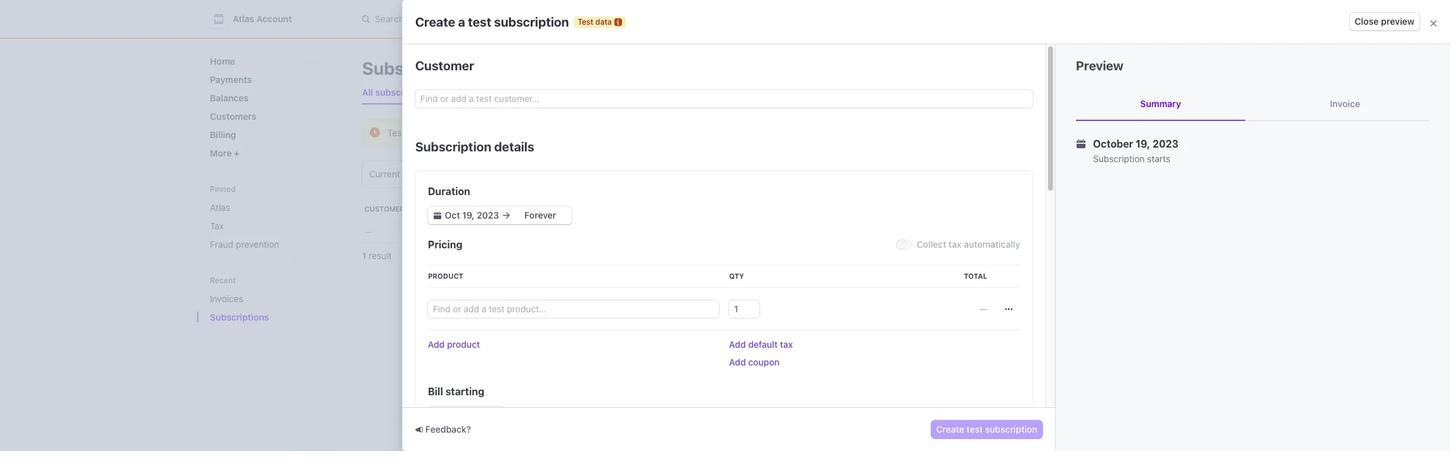 Task type: locate. For each thing, give the bounding box(es) containing it.
billing link
[[205, 124, 327, 145]]

your
[[407, 127, 425, 138]]

fraud prevention
[[210, 239, 279, 250]]

tax right default
[[780, 339, 793, 350]]

— down total
[[980, 304, 987, 315]]

test
[[707, 39, 724, 47]]

test left clocks
[[451, 87, 469, 98]]

atlas for atlas account
[[233, 13, 254, 24]]

1 horizontal spatial subscription
[[985, 424, 1037, 435]]

0 vertical spatial test
[[578, 17, 593, 26]]

starting
[[446, 386, 484, 398]]

test inside create test subscription link
[[1101, 63, 1117, 74]]

recent element
[[197, 289, 337, 328]]

1 vertical spatial create
[[1071, 63, 1099, 74]]

1 horizontal spatial test
[[967, 424, 983, 435]]

add inside add coupon button
[[729, 357, 746, 368]]

balances link
[[205, 88, 327, 108]]

create test subscription
[[1071, 63, 1172, 74], [936, 424, 1037, 435]]

2 vertical spatial test
[[967, 424, 983, 435]]

bill  starting
[[428, 386, 484, 398]]

test inside create test subscription button
[[967, 424, 983, 435]]

None text field
[[729, 301, 760, 318]]

starts
[[1147, 153, 1171, 164]]

2 horizontal spatial subscription
[[1120, 63, 1172, 74]]

add for add default tax
[[729, 339, 746, 350]]

Search search field
[[354, 7, 712, 31]]

tab list containing all subscriptions
[[357, 81, 1193, 105]]

0 horizontal spatial test
[[387, 127, 405, 138]]

0 horizontal spatial tax
[[780, 339, 793, 350]]

tab list
[[357, 81, 1193, 105], [1076, 88, 1430, 121], [362, 161, 1193, 188]]

0 vertical spatial —
[[365, 226, 372, 237]]

2 horizontal spatial test
[[578, 17, 593, 26]]

tax right collect
[[949, 239, 962, 250]]

1 horizontal spatial create
[[936, 424, 964, 435]]

total
[[964, 272, 987, 280]]

test
[[578, 17, 593, 26], [451, 87, 469, 98], [387, 127, 405, 138]]

customer up test clocks at the left top of the page
[[415, 58, 474, 73]]

0 vertical spatial subscription
[[494, 14, 569, 29]]

close preview
[[1355, 16, 1415, 27]]

test
[[468, 14, 491, 29], [1101, 63, 1117, 74], [967, 424, 983, 435]]

0 horizontal spatial create test subscription
[[936, 424, 1037, 435]]

qty
[[729, 272, 744, 280]]

test left data
[[578, 17, 593, 26]]

subscription down 'integrations'
[[415, 140, 491, 154]]

add left coupon
[[729, 357, 746, 368]]

1 result
[[362, 250, 392, 261]]

subscription inside button
[[985, 424, 1037, 435]]

customers link
[[205, 106, 327, 127]]

product
[[447, 339, 480, 350]]

atlas inside button
[[233, 13, 254, 24]]

1 vertical spatial atlas
[[210, 202, 230, 213]]

test for test your integrations and simulate billing scenarios through time with
[[387, 127, 405, 138]]

1
[[362, 250, 366, 261]]

and
[[479, 127, 494, 138]]

1 vertical spatial subscription
[[1120, 63, 1172, 74]]

0 horizontal spatial —
[[365, 226, 372, 237]]

1 horizontal spatial customer
[[415, 58, 474, 73]]

1 vertical spatial create test subscription
[[936, 424, 1037, 435]]

1 vertical spatial svg image
[[1005, 306, 1013, 313]]

balances
[[210, 93, 249, 103]]

test data
[[707, 39, 743, 47]]

1 horizontal spatial —
[[980, 304, 987, 315]]

customer down current on the left
[[365, 205, 405, 213]]

0 horizontal spatial atlas
[[210, 202, 230, 213]]

subscription
[[415, 140, 491, 154], [1093, 153, 1145, 164]]

1 horizontal spatial atlas
[[233, 13, 254, 24]]

subscription
[[494, 14, 569, 29], [1120, 63, 1172, 74], [985, 424, 1037, 435]]

1 vertical spatial test
[[1101, 63, 1117, 74]]

default
[[748, 339, 778, 350]]

2 vertical spatial subscription
[[985, 424, 1037, 435]]

create for create test subscription button
[[936, 424, 964, 435]]

2 vertical spatial test
[[387, 127, 405, 138]]

create
[[415, 14, 455, 29], [1071, 63, 1099, 74], [936, 424, 964, 435]]

atlas
[[233, 13, 254, 24], [210, 202, 230, 213]]

0 vertical spatial subscriptions
[[362, 58, 477, 79]]

customers
[[210, 111, 256, 122]]

subscription for create test subscription link
[[1120, 63, 1172, 74]]

tax link
[[205, 216, 327, 237]]

add inside add default tax button
[[729, 339, 746, 350]]

clocks
[[472, 87, 499, 98]]

1 horizontal spatial test
[[451, 87, 469, 98]]

— inside "link"
[[365, 226, 372, 237]]

test for test data
[[578, 17, 593, 26]]

atlas left account
[[233, 13, 254, 24]]

2 horizontal spatial test
[[1101, 63, 1117, 74]]

create test subscription inside button
[[936, 424, 1037, 435]]

subscriptions
[[362, 58, 477, 79], [210, 312, 269, 323]]

test inside tab list
[[451, 87, 469, 98]]

all subscriptions
[[362, 87, 433, 98]]

test clocks link
[[446, 84, 504, 101]]

Find or add a test customer… text field
[[415, 90, 1033, 108]]

tax
[[210, 221, 224, 231]]

svg image
[[434, 212, 441, 219], [1005, 306, 1013, 313]]

add inside add product button
[[428, 339, 445, 350]]

pricing
[[428, 239, 463, 250]]

bill
[[428, 386, 443, 398]]

add for add product
[[428, 339, 445, 350]]

subscriptions up subscriptions
[[362, 58, 477, 79]]

add default tax button
[[729, 339, 793, 351]]

feedback?
[[425, 424, 471, 435]]

0 vertical spatial atlas
[[233, 13, 254, 24]]

payments link
[[205, 69, 327, 90]]

0 vertical spatial svg image
[[434, 212, 441, 219]]

2 vertical spatial create
[[936, 424, 964, 435]]

create inside button
[[936, 424, 964, 435]]

scheduled button
[[641, 161, 914, 188]]

subscriptions link
[[205, 307, 309, 328]]

invoice
[[1330, 98, 1360, 109]]

atlas account
[[233, 13, 292, 24]]

billing
[[533, 127, 557, 138]]

1 horizontal spatial create test subscription
[[1071, 63, 1172, 74]]

subscription for create test subscription button
[[985, 424, 1037, 435]]

1 vertical spatial customer
[[365, 205, 405, 213]]

1 vertical spatial tax
[[780, 339, 793, 350]]

atlas down pinned
[[210, 202, 230, 213]]

atlas inside pinned element
[[210, 202, 230, 213]]

subscription down october
[[1093, 153, 1145, 164]]

result
[[369, 250, 392, 261]]

add left the product
[[428, 339, 445, 350]]

time
[[636, 127, 654, 138]]

add product
[[428, 339, 480, 350]]

0 vertical spatial create test subscription
[[1071, 63, 1172, 74]]

account
[[257, 13, 292, 24]]

automatically
[[964, 239, 1020, 250]]

0 horizontal spatial test
[[468, 14, 491, 29]]

summary
[[1140, 98, 1181, 109]]

add product button
[[428, 339, 480, 351]]

1 horizontal spatial subscription
[[1093, 153, 1145, 164]]

— up 1
[[365, 226, 372, 237]]

customer
[[415, 58, 474, 73], [365, 205, 405, 213]]

0 horizontal spatial customer
[[365, 205, 405, 213]]

0 vertical spatial test
[[468, 14, 491, 29]]

add
[[428, 339, 445, 350], [729, 339, 746, 350], [729, 357, 746, 368]]

0 vertical spatial create
[[415, 14, 455, 29]]

search
[[375, 13, 404, 24]]

1 vertical spatial subscriptions
[[210, 312, 269, 323]]

subscriptions down invoices
[[210, 312, 269, 323]]

preview
[[1076, 58, 1124, 73]]

test for test clocks
[[451, 87, 469, 98]]

coupon
[[748, 357, 780, 368]]

test left the your
[[387, 127, 405, 138]]

0 vertical spatial customer
[[415, 58, 474, 73]]

2 horizontal spatial create
[[1071, 63, 1099, 74]]

—
[[365, 226, 372, 237], [980, 304, 987, 315]]

canceled button
[[919, 161, 1193, 188]]

add up add coupon
[[729, 339, 746, 350]]

add for add coupon
[[729, 357, 746, 368]]

0 horizontal spatial subscriptions
[[210, 312, 269, 323]]

1 horizontal spatial tax
[[949, 239, 962, 250]]

0 vertical spatial tax
[[949, 239, 962, 250]]

payments
[[210, 74, 252, 85]]

1 vertical spatial test
[[451, 87, 469, 98]]

test for create test subscription link
[[1101, 63, 1117, 74]]

tax inside button
[[780, 339, 793, 350]]

0 horizontal spatial subscription
[[494, 14, 569, 29]]

recent navigation links element
[[197, 275, 337, 328]]

subscriptions
[[375, 87, 433, 98]]

atlas for atlas
[[210, 202, 230, 213]]



Task type: vqa. For each thing, say whether or not it's contained in the screenshot.
the left CREATE TEST SUBSCRIPTION
yes



Task type: describe. For each thing, give the bounding box(es) containing it.
with
[[656, 127, 673, 138]]

Find or add a test product… text field
[[428, 301, 719, 318]]

1 horizontal spatial subscriptions
[[362, 58, 477, 79]]

atlas account button
[[210, 10, 305, 28]]

scheduled
[[648, 169, 691, 179]]

pinned element
[[205, 197, 327, 255]]

simulate
[[496, 127, 531, 138]]

0 horizontal spatial create
[[415, 14, 455, 29]]

through
[[601, 127, 634, 138]]

test your integrations and simulate billing scenarios through time with
[[387, 127, 673, 138]]

data
[[726, 39, 743, 47]]

all subscriptions link
[[357, 84, 439, 101]]

integrations
[[428, 127, 476, 138]]

summary link
[[1076, 88, 1245, 120]]

home link
[[205, 51, 327, 72]]

details
[[494, 140, 534, 154]]

pinned navigation links element
[[205, 184, 327, 255]]

add default tax
[[729, 339, 793, 350]]

1 vertical spatial —
[[980, 304, 987, 315]]

test data
[[578, 17, 612, 26]]

start date field
[[443, 209, 501, 222]]

create test subscription for create test subscription link
[[1071, 63, 1172, 74]]

fraud prevention link
[[205, 234, 327, 255]]

19,
[[1136, 138, 1150, 150]]

add coupon
[[729, 357, 780, 368]]

home
[[210, 56, 235, 67]]

october 19, 2023 subscription starts
[[1093, 138, 1179, 164]]

2023
[[1153, 138, 1179, 150]]

duration
[[428, 186, 470, 197]]

pinned
[[210, 185, 236, 194]]

core navigation links element
[[205, 51, 327, 164]]

current
[[369, 169, 400, 179]]

test clocks
[[451, 87, 499, 98]]

feedback? button
[[415, 424, 471, 436]]

product
[[428, 272, 463, 280]]

invoice link
[[1261, 88, 1430, 120]]

create test subscription for create test subscription button
[[936, 424, 1037, 435]]

a
[[458, 14, 465, 29]]

1 horizontal spatial svg image
[[1005, 306, 1013, 313]]

add coupon button
[[729, 356, 780, 369]]

data
[[596, 17, 612, 26]]

create test subscription link
[[1053, 60, 1193, 77]]

create for create test subscription link
[[1071, 63, 1099, 74]]

create test subscription button
[[931, 421, 1042, 439]]

recent
[[210, 276, 236, 285]]

atlas link
[[205, 197, 327, 218]]

tab list containing summary
[[1076, 88, 1430, 121]]

more button
[[205, 143, 327, 164]]

close
[[1355, 16, 1379, 27]]

create a test subscription
[[415, 14, 569, 29]]

tab list containing current
[[362, 161, 1193, 188]]

preview
[[1381, 16, 1415, 27]]

billing
[[210, 129, 236, 140]]

more
[[210, 148, 234, 159]]

subscription inside october 19, 2023 subscription starts
[[1093, 153, 1145, 164]]

invoices link
[[205, 289, 309, 309]]

collect
[[917, 239, 946, 250]]

subscription details
[[415, 140, 534, 154]]

0 horizontal spatial svg image
[[434, 212, 441, 219]]

fraud
[[210, 239, 233, 250]]

current button
[[362, 161, 636, 188]]

scenarios
[[560, 127, 599, 138]]

all
[[362, 87, 373, 98]]

canceled
[[926, 169, 965, 179]]

invoices
[[210, 294, 243, 304]]

october
[[1093, 138, 1133, 150]]

prevention
[[236, 239, 279, 250]]

test for create test subscription button
[[967, 424, 983, 435]]

collect tax automatically
[[917, 239, 1020, 250]]

— link
[[362, 221, 660, 244]]

end date field
[[511, 209, 570, 222]]

subscriptions inside recent element
[[210, 312, 269, 323]]

0 horizontal spatial subscription
[[415, 140, 491, 154]]



